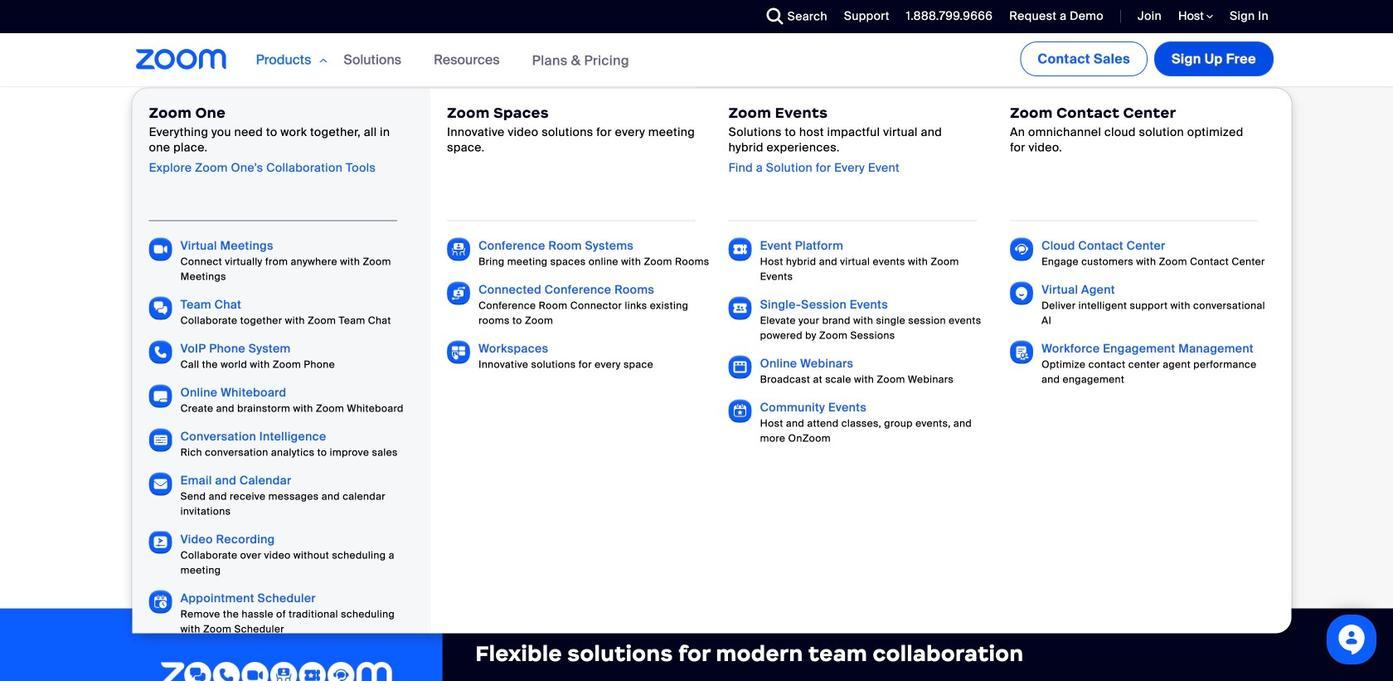 Task type: vqa. For each thing, say whether or not it's contained in the screenshot.
Purple menu item
no



Task type: describe. For each thing, give the bounding box(es) containing it.
workforce engagement management image
[[1010, 341, 1034, 364]]

zoom interface icon image
[[709, 215, 1037, 339]]

community events image
[[729, 399, 752, 423]]

connected conference rooms image
[[447, 282, 470, 305]]

email calendar image
[[149, 472, 172, 496]]

zoom unified communication platform image
[[160, 662, 393, 681]]

appointment scheduler image
[[149, 590, 172, 613]]

online whiteboard image
[[149, 384, 172, 408]]

online webinars image
[[729, 355, 752, 379]]

voip phone system image
[[149, 341, 172, 364]]

cloud contact center image
[[1010, 238, 1034, 261]]

meetings navigation
[[1017, 33, 1277, 80]]

conversation intelligence image
[[149, 428, 172, 452]]

workspaces image
[[447, 341, 470, 364]]

zoom logo image
[[136, 49, 227, 70]]



Task type: locate. For each thing, give the bounding box(es) containing it.
product information navigation
[[132, 33, 1293, 681]]

main content
[[0, 33, 1394, 681]]

team chat image
[[149, 297, 172, 320]]

banner
[[116, 33, 1293, 681]]

conference room systems image
[[447, 238, 470, 261]]

virtual agent image
[[1010, 282, 1034, 305]]

single-session events image
[[729, 297, 752, 320]]

virtual meetings image
[[149, 238, 172, 261]]

event platform image
[[729, 238, 752, 261]]

video recording image
[[149, 531, 172, 555]]



